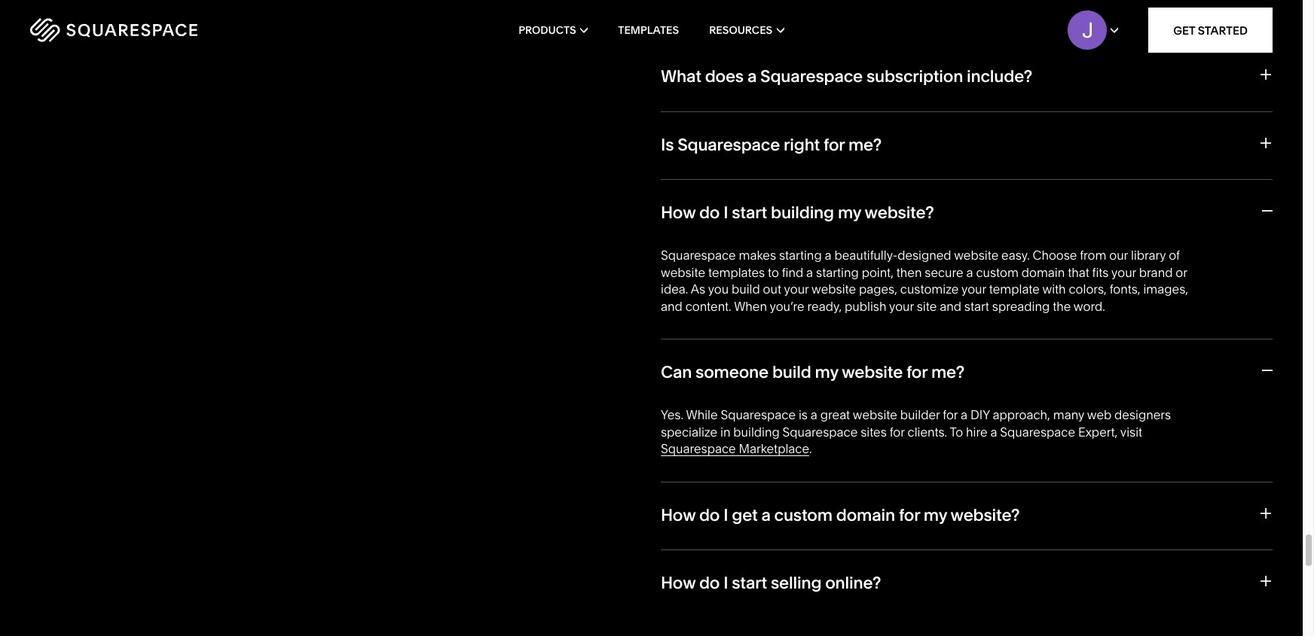 Task type: describe. For each thing, give the bounding box(es) containing it.
domain inside squarespace makes starting a beautifully-designed website easy. choose from our library of website templates to find a starting point, then secure a custom domain that fits your brand or idea. as you build out your website pages, customize your template with colors, fonts, images, and content. when you're ready, publish your site and start spreading the word.
[[1022, 265, 1065, 280]]

website inside 'yes. while squarespace is a great website builder for a diy approach, many web designers specialize in building squarespace sites for clients. to hire a squarespace expert, visit squarespace marketplace .'
[[853, 408, 898, 423]]

how do i start building my website?
[[661, 203, 934, 223]]

to
[[768, 265, 779, 280]]

squarespace down approach,
[[1001, 425, 1076, 440]]

1 vertical spatial my
[[815, 363, 839, 383]]

of
[[1169, 248, 1180, 263]]

2 vertical spatial my
[[924, 505, 948, 526]]

visit
[[1121, 425, 1143, 440]]

pages,
[[859, 282, 898, 297]]

website? inside dropdown button
[[865, 203, 934, 223]]

a left beautifully-
[[825, 248, 832, 263]]

templates link
[[618, 0, 679, 60]]

i for selling
[[724, 574, 728, 594]]

do for how do i start selling online?
[[700, 574, 720, 594]]

get started
[[1174, 23, 1248, 37]]

can someone build my website for me?
[[661, 363, 965, 383]]

i for building
[[724, 203, 728, 223]]

marketplace
[[739, 442, 810, 457]]

what does a squarespace subscription include?
[[661, 67, 1033, 87]]

start for my
[[732, 203, 767, 223]]

fits
[[1093, 265, 1109, 280]]

a right the hire
[[991, 425, 998, 440]]

domain inside dropdown button
[[837, 505, 896, 526]]

publish
[[845, 299, 887, 314]]

for inside dropdown button
[[824, 135, 845, 155]]

can someone build my website for me? button
[[661, 339, 1273, 407]]

custom inside dropdown button
[[775, 505, 833, 526]]

out
[[763, 282, 782, 297]]

0 vertical spatial starting
[[779, 248, 822, 263]]

get
[[732, 505, 758, 526]]

what
[[661, 67, 702, 87]]

clients.
[[908, 425, 948, 440]]

easy.
[[1002, 248, 1030, 263]]

builder
[[901, 408, 940, 423]]

.
[[810, 442, 812, 457]]

site
[[917, 299, 937, 314]]

squarespace inside squarespace makes starting a beautifully-designed website easy. choose from our library of website templates to find a starting point, then secure a custom domain that fits your brand or idea. as you build out your website pages, customize your template with colors, fonts, images, and content. when you're ready, publish your site and start spreading the word.
[[661, 248, 736, 263]]

a right get
[[762, 505, 771, 526]]

point,
[[862, 265, 894, 280]]

templates
[[618, 23, 679, 37]]

that
[[1068, 265, 1090, 280]]

build inside squarespace makes starting a beautifully-designed website easy. choose from our library of website templates to find a starting point, then secure a custom domain that fits your brand or idea. as you build out your website pages, customize your template with colors, fonts, images, and content. when you're ready, publish your site and start spreading the word.
[[732, 282, 760, 297]]

as
[[691, 282, 706, 297]]

while
[[686, 408, 718, 423]]

the
[[1053, 299, 1071, 314]]

squarespace logo link
[[30, 18, 279, 42]]

how do i start building my website? button
[[661, 179, 1273, 248]]

building inside 'yes. while squarespace is a great website builder for a diy approach, many web designers specialize in building squarespace sites for clients. to hire a squarespace expert, visit squarespace marketplace .'
[[734, 425, 780, 440]]

our
[[1110, 248, 1128, 263]]

choose
[[1033, 248, 1078, 263]]

squarespace marketplace link
[[661, 442, 810, 457]]

a right secure
[[967, 265, 974, 280]]

brand
[[1140, 265, 1173, 280]]

is
[[661, 135, 674, 155]]

designed
[[898, 248, 952, 263]]

how for how do i get a custom domain for my website?
[[661, 505, 696, 526]]

do for how do i get a custom domain for my website?
[[700, 505, 720, 526]]

you
[[708, 282, 729, 297]]

from
[[1080, 248, 1107, 263]]

spreading
[[993, 299, 1050, 314]]

colors,
[[1069, 282, 1107, 297]]

1 and from the left
[[661, 299, 683, 314]]

in
[[721, 425, 731, 440]]

started
[[1198, 23, 1248, 37]]

yes.
[[661, 408, 684, 423]]

squarespace makes starting a beautifully-designed website easy. choose from our library of website templates to find a starting point, then secure a custom domain that fits your brand or idea. as you build out your website pages, customize your template with colors, fonts, images, and content. when you're ready, publish your site and start spreading the word.
[[661, 248, 1189, 314]]

find
[[782, 265, 804, 280]]

a left diy
[[961, 408, 968, 423]]

resources button
[[709, 0, 785, 60]]

how for how do i start selling online?
[[661, 574, 696, 594]]

how do i start selling online? button
[[661, 550, 1273, 618]]

how do i get a custom domain for my website? button
[[661, 482, 1273, 550]]

online?
[[826, 574, 882, 594]]

right
[[784, 135, 820, 155]]

a right find
[[807, 265, 814, 280]]

then
[[897, 265, 922, 280]]

how do i get a custom domain for my website?
[[661, 505, 1020, 526]]

web
[[1088, 408, 1112, 423]]

building inside dropdown button
[[771, 203, 834, 223]]

start for online?
[[732, 574, 767, 594]]



Task type: vqa. For each thing, say whether or not it's contained in the screenshot.
custom inside the dropdown button
yes



Task type: locate. For each thing, give the bounding box(es) containing it.
website? inside dropdown button
[[951, 505, 1020, 526]]

2 vertical spatial start
[[732, 574, 767, 594]]

resources
[[709, 23, 773, 37]]

for
[[824, 135, 845, 155], [907, 363, 928, 383], [943, 408, 958, 423], [890, 425, 905, 440], [899, 505, 920, 526]]

do inside dropdown button
[[700, 203, 720, 223]]

building
[[771, 203, 834, 223], [734, 425, 780, 440]]

start inside dropdown button
[[732, 574, 767, 594]]

is squarespace right for me?
[[661, 135, 882, 155]]

and down idea.
[[661, 299, 683, 314]]

1 do from the top
[[700, 203, 720, 223]]

website up "great" at the bottom of the page
[[842, 363, 903, 383]]

0 vertical spatial website?
[[865, 203, 934, 223]]

i inside dropdown button
[[724, 203, 728, 223]]

great
[[821, 408, 850, 423]]

me? right right
[[849, 135, 882, 155]]

1 horizontal spatial custom
[[977, 265, 1019, 280]]

squarespace up as
[[661, 248, 736, 263]]

0 horizontal spatial custom
[[775, 505, 833, 526]]

1 vertical spatial do
[[700, 505, 720, 526]]

1 i from the top
[[724, 203, 728, 223]]

3 i from the top
[[724, 574, 728, 594]]

or
[[1176, 265, 1188, 280]]

3 how from the top
[[661, 574, 696, 594]]

custom up template
[[977, 265, 1019, 280]]

squarespace inside dropdown button
[[678, 135, 780, 155]]

0 vertical spatial my
[[838, 203, 862, 223]]

1 vertical spatial i
[[724, 505, 728, 526]]

with
[[1043, 282, 1066, 297]]

build
[[732, 282, 760, 297], [773, 363, 812, 383]]

your up fonts,
[[1112, 265, 1137, 280]]

2 vertical spatial i
[[724, 574, 728, 594]]

get started link
[[1149, 8, 1273, 53]]

starting up find
[[779, 248, 822, 263]]

me?
[[849, 135, 882, 155], [932, 363, 965, 383]]

template
[[990, 282, 1040, 297]]

someone
[[696, 363, 769, 383]]

0 vertical spatial domain
[[1022, 265, 1065, 280]]

your
[[1112, 265, 1137, 280], [784, 282, 809, 297], [962, 282, 987, 297], [890, 299, 914, 314]]

building up find
[[771, 203, 834, 223]]

start up makes
[[732, 203, 767, 223]]

content.
[[686, 299, 732, 314]]

squarespace down specialize
[[661, 442, 736, 457]]

1 horizontal spatial me?
[[932, 363, 965, 383]]

0 horizontal spatial domain
[[837, 505, 896, 526]]

squarespace up in
[[721, 408, 796, 423]]

1 vertical spatial building
[[734, 425, 780, 440]]

0 vertical spatial i
[[724, 203, 728, 223]]

secure
[[925, 265, 964, 280]]

include?
[[967, 67, 1033, 87]]

i up templates
[[724, 203, 728, 223]]

to
[[950, 425, 964, 440]]

products button
[[519, 0, 588, 60]]

how
[[661, 203, 696, 223], [661, 505, 696, 526], [661, 574, 696, 594]]

squarespace up right
[[761, 67, 863, 87]]

templates
[[709, 265, 765, 280]]

custom right get
[[775, 505, 833, 526]]

do
[[700, 203, 720, 223], [700, 505, 720, 526], [700, 574, 720, 594]]

is squarespace right for me? button
[[661, 111, 1273, 179]]

0 vertical spatial custom
[[977, 265, 1019, 280]]

i for a
[[724, 505, 728, 526]]

0 vertical spatial build
[[732, 282, 760, 297]]

your down find
[[784, 282, 809, 297]]

website inside dropdown button
[[842, 363, 903, 383]]

website? up designed in the top of the page
[[865, 203, 934, 223]]

diy
[[971, 408, 990, 423]]

0 vertical spatial how
[[661, 203, 696, 223]]

selling
[[771, 574, 822, 594]]

start down template
[[965, 299, 990, 314]]

2 and from the left
[[940, 299, 962, 314]]

when
[[734, 299, 767, 314]]

build up is
[[773, 363, 812, 383]]

2 vertical spatial do
[[700, 574, 720, 594]]

starting
[[779, 248, 822, 263], [816, 265, 859, 280]]

library
[[1131, 248, 1166, 263]]

starting down beautifully-
[[816, 265, 859, 280]]

my inside dropdown button
[[838, 203, 862, 223]]

squarespace up .
[[783, 425, 858, 440]]

1 vertical spatial website?
[[951, 505, 1020, 526]]

website?
[[865, 203, 934, 223], [951, 505, 1020, 526]]

me? inside dropdown button
[[932, 363, 965, 383]]

how do i start selling online?
[[661, 574, 882, 594]]

can
[[661, 363, 692, 383]]

me? up the builder
[[932, 363, 965, 383]]

1 horizontal spatial website?
[[951, 505, 1020, 526]]

custom
[[977, 265, 1019, 280], [775, 505, 833, 526]]

website? up the how do i start selling online? dropdown button
[[951, 505, 1020, 526]]

products
[[519, 23, 576, 37]]

0 horizontal spatial website?
[[865, 203, 934, 223]]

many
[[1054, 408, 1085, 423]]

ready,
[[808, 299, 842, 314]]

squarespace logo image
[[30, 18, 198, 42]]

makes
[[739, 248, 776, 263]]

build up when
[[732, 282, 760, 297]]

subscription
[[867, 67, 964, 87]]

word.
[[1074, 299, 1106, 314]]

customize
[[901, 282, 959, 297]]

1 vertical spatial start
[[965, 299, 990, 314]]

me? inside dropdown button
[[849, 135, 882, 155]]

do for how do i start building my website?
[[700, 203, 720, 223]]

designers
[[1115, 408, 1172, 423]]

yes. while squarespace is a great website builder for a diy approach, many web designers specialize in building squarespace sites for clients. to hire a squarespace expert, visit squarespace marketplace .
[[661, 408, 1172, 457]]

hire
[[966, 425, 988, 440]]

1 horizontal spatial build
[[773, 363, 812, 383]]

domain
[[1022, 265, 1065, 280], [837, 505, 896, 526]]

i left selling
[[724, 574, 728, 594]]

1 vertical spatial me?
[[932, 363, 965, 383]]

website up secure
[[954, 248, 999, 263]]

my
[[838, 203, 862, 223], [815, 363, 839, 383], [924, 505, 948, 526]]

specialize
[[661, 425, 718, 440]]

does
[[705, 67, 744, 87]]

0 vertical spatial me?
[[849, 135, 882, 155]]

1 vertical spatial custom
[[775, 505, 833, 526]]

1 vertical spatial domain
[[837, 505, 896, 526]]

get
[[1174, 23, 1196, 37]]

your down secure
[[962, 282, 987, 297]]

sites
[[861, 425, 887, 440]]

approach,
[[993, 408, 1051, 423]]

2 i from the top
[[724, 505, 728, 526]]

start inside dropdown button
[[732, 203, 767, 223]]

0 horizontal spatial me?
[[849, 135, 882, 155]]

0 vertical spatial start
[[732, 203, 767, 223]]

i left get
[[724, 505, 728, 526]]

and right site
[[940, 299, 962, 314]]

0 vertical spatial building
[[771, 203, 834, 223]]

1 horizontal spatial domain
[[1022, 265, 1065, 280]]

2 do from the top
[[700, 505, 720, 526]]

idea.
[[661, 282, 688, 297]]

1 vertical spatial starting
[[816, 265, 859, 280]]

0 vertical spatial do
[[700, 203, 720, 223]]

custom inside squarespace makes starting a beautifully-designed website easy. choose from our library of website templates to find a starting point, then secure a custom domain that fits your brand or idea. as you build out your website pages, customize your template with colors, fonts, images, and content. when you're ready, publish your site and start spreading the word.
[[977, 265, 1019, 280]]

0 horizontal spatial build
[[732, 282, 760, 297]]

3 do from the top
[[700, 574, 720, 594]]

beautifully-
[[835, 248, 898, 263]]

squarespace
[[761, 67, 863, 87], [678, 135, 780, 155], [661, 248, 736, 263], [721, 408, 796, 423], [783, 425, 858, 440], [1001, 425, 1076, 440], [661, 442, 736, 457]]

squarespace right the is
[[678, 135, 780, 155]]

website up the sites
[[853, 408, 898, 423]]

website
[[954, 248, 999, 263], [661, 265, 706, 280], [812, 282, 856, 297], [842, 363, 903, 383], [853, 408, 898, 423]]

a right is
[[811, 408, 818, 423]]

a right does
[[748, 67, 757, 87]]

website up ready,
[[812, 282, 856, 297]]

1 vertical spatial build
[[773, 363, 812, 383]]

a
[[748, 67, 757, 87], [825, 248, 832, 263], [807, 265, 814, 280], [967, 265, 974, 280], [811, 408, 818, 423], [961, 408, 968, 423], [991, 425, 998, 440], [762, 505, 771, 526]]

images,
[[1144, 282, 1189, 297]]

1 vertical spatial how
[[661, 505, 696, 526]]

you're
[[770, 299, 805, 314]]

expert,
[[1079, 425, 1118, 440]]

website up idea.
[[661, 265, 706, 280]]

how for how do i start building my website?
[[661, 203, 696, 223]]

0 horizontal spatial and
[[661, 299, 683, 314]]

i
[[724, 203, 728, 223], [724, 505, 728, 526], [724, 574, 728, 594]]

your left site
[[890, 299, 914, 314]]

start inside squarespace makes starting a beautifully-designed website easy. choose from our library of website templates to find a starting point, then secure a custom domain that fits your brand or idea. as you build out your website pages, customize your template with colors, fonts, images, and content. when you're ready, publish your site and start spreading the word.
[[965, 299, 990, 314]]

start
[[732, 203, 767, 223], [965, 299, 990, 314], [732, 574, 767, 594]]

2 how from the top
[[661, 505, 696, 526]]

what does a squarespace subscription include? button
[[661, 43, 1273, 111]]

domain up with
[[1022, 265, 1065, 280]]

is
[[799, 408, 808, 423]]

build inside dropdown button
[[773, 363, 812, 383]]

domain up online? on the right
[[837, 505, 896, 526]]

1 horizontal spatial and
[[940, 299, 962, 314]]

1 how from the top
[[661, 203, 696, 223]]

and
[[661, 299, 683, 314], [940, 299, 962, 314]]

squarespace inside dropdown button
[[761, 67, 863, 87]]

how inside dropdown button
[[661, 203, 696, 223]]

building up marketplace
[[734, 425, 780, 440]]

fonts,
[[1110, 282, 1141, 297]]

start left selling
[[732, 574, 767, 594]]

2 vertical spatial how
[[661, 574, 696, 594]]



